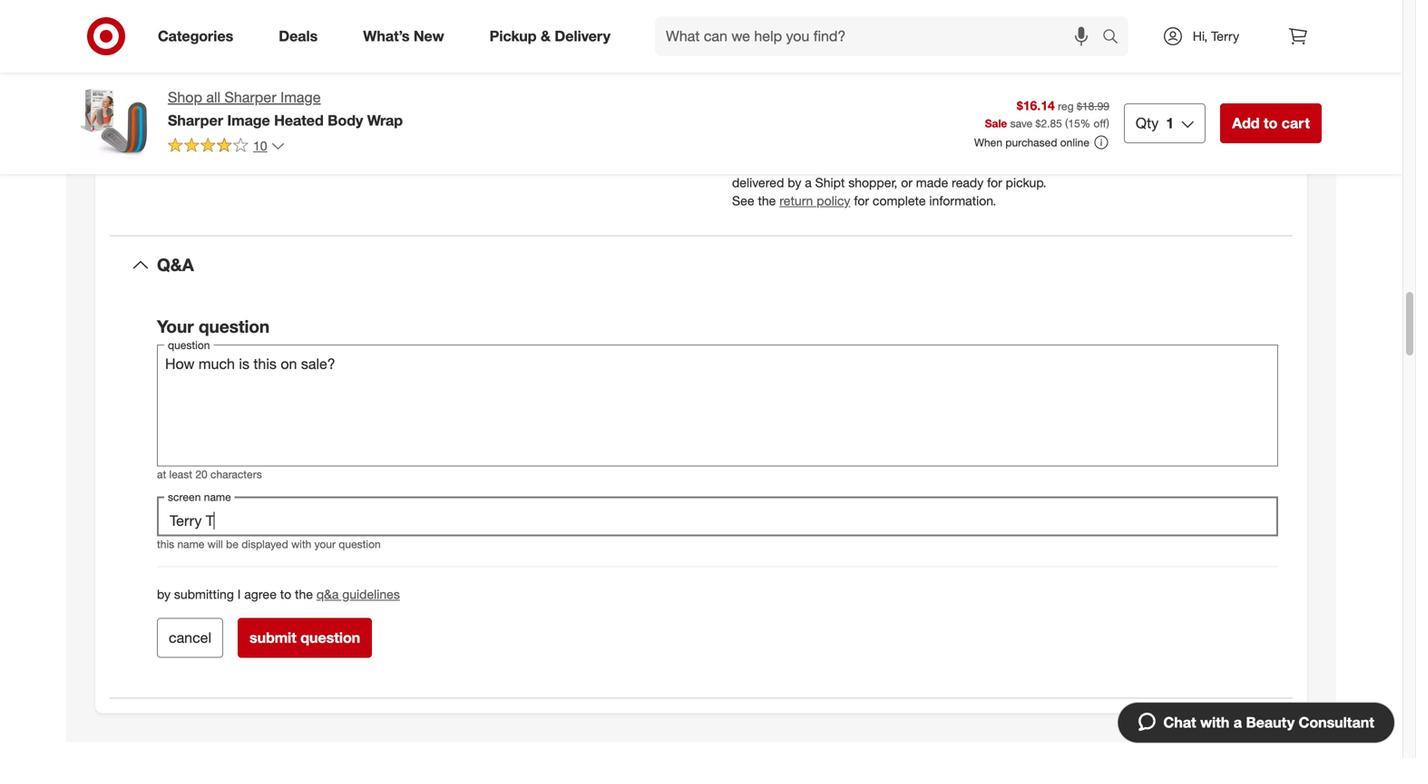 Task type: vqa. For each thing, say whether or not it's contained in the screenshot.
When purchased online
yes



Task type: describe. For each thing, give the bounding box(es) containing it.
off
[[1094, 117, 1107, 130]]

dimensions:
[[245, 138, 314, 154]]

categories
[[158, 27, 233, 45]]

cart
[[1282, 114, 1311, 132]]

0 horizontal spatial for
[[854, 193, 870, 209]]

at least 20 characters
[[157, 468, 262, 481]]

at
[[157, 468, 166, 481]]

report incorrect product info. button
[[608, 2, 776, 20]]

9.84
[[549, 138, 574, 154]]

deals link
[[263, 16, 341, 56]]

1 vertical spatial question
[[339, 538, 381, 551]]

report incorrect product info.
[[608, 3, 776, 19]]

7.28
[[435, 138, 460, 154]]

length
[[386, 138, 422, 154]]

date
[[1011, 157, 1036, 172]]

when
[[975, 136, 1003, 149]]

it
[[1040, 157, 1046, 172]]

0 vertical spatial returned
[[830, 138, 879, 154]]

shop
[[168, 89, 202, 106]]

your
[[315, 538, 336, 551]]

your
[[157, 316, 194, 337]]

characters
[[211, 468, 262, 481]]

0 vertical spatial image
[[281, 89, 321, 106]]

target.com.
[[1006, 138, 1071, 154]]

beauty
[[1247, 714, 1295, 732]]

cancel button
[[157, 619, 223, 659]]

will
[[208, 538, 223, 551]]

agree
[[244, 587, 277, 603]]

to inside button
[[1264, 114, 1278, 132]]

product
[[705, 3, 749, 19]]

returns
[[250, 65, 315, 86]]

what's new
[[363, 27, 444, 45]]

return policy link
[[780, 193, 851, 209]]

displayed
[[242, 538, 288, 551]]

incorrect
[[651, 3, 701, 19]]

%
[[1081, 117, 1091, 130]]

0 horizontal spatial by
[[157, 587, 171, 603]]

consultant
[[1299, 714, 1375, 732]]

shopper,
[[849, 175, 898, 191]]

shipping & returns button
[[110, 47, 1293, 105]]

15
[[1069, 117, 1081, 130]]

see
[[733, 193, 755, 209]]

1
[[1167, 114, 1175, 132]]

add
[[1233, 114, 1260, 132]]

what's new link
[[348, 16, 467, 56]]

search button
[[1095, 16, 1138, 60]]

shop all sharper image sharper image heated body wrap
[[168, 89, 403, 129]]

$
[[1036, 117, 1042, 130]]

question for your question
[[199, 316, 270, 337]]

hi,
[[1194, 28, 1208, 44]]

& for pickup
[[541, 27, 551, 45]]

90
[[927, 157, 941, 172]]

a inside button
[[1234, 714, 1243, 732]]

image of sharper image heated body wrap image
[[81, 87, 153, 160]]

& for shipping
[[234, 65, 246, 86]]

be for this item can be returned to any target store or target.com. this item must be returned within 90 days of the date it was purchased in store, shipped, delivered by a shipt shopper, or made ready for pickup. see the return policy for complete information.
[[812, 138, 827, 154]]

store,
[[1153, 157, 1185, 172]]

$16.14 reg $18.99 sale save $ 2.85 ( 15 % off )
[[986, 98, 1110, 130]]

shipping for shipping details estimated ship dimensions: 2.94 inches length x 7.28 inches width x 9.84 inches height
[[157, 112, 218, 130]]

save
[[1011, 117, 1033, 130]]

What can we help you find? suggestions appear below search field
[[655, 16, 1107, 56]]

1 vertical spatial image
[[227, 112, 270, 129]]

chat
[[1164, 714, 1197, 732]]

submitting
[[174, 587, 234, 603]]

1 this from the top
[[733, 138, 756, 154]]

1 x from the left
[[425, 138, 432, 154]]

categories link
[[143, 16, 256, 56]]

pickup & delivery
[[490, 27, 611, 45]]

wrap
[[367, 112, 403, 129]]

target
[[920, 138, 955, 154]]

height
[[618, 138, 653, 154]]

this name will be displayed with your question
[[157, 538, 381, 551]]

chat with a beauty consultant
[[1164, 714, 1375, 732]]

20
[[195, 468, 208, 481]]

deals
[[279, 27, 318, 45]]

shipping & returns
[[157, 65, 315, 86]]

width
[[504, 138, 535, 154]]

search
[[1095, 29, 1138, 47]]

be for this name will be displayed with your question
[[226, 538, 239, 551]]

guidelines
[[342, 587, 400, 603]]

ready
[[952, 175, 984, 191]]

within
[[890, 157, 923, 172]]

qty
[[1136, 114, 1159, 132]]

How much is this on sale? text field
[[157, 345, 1279, 467]]

information.
[[930, 193, 997, 209]]



Task type: locate. For each thing, give the bounding box(es) containing it.
pickup
[[490, 27, 537, 45]]

2 x from the left
[[539, 138, 545, 154]]

2 inches from the left
[[464, 138, 501, 154]]

0 vertical spatial &
[[541, 27, 551, 45]]

must
[[788, 157, 816, 172]]

3 inches from the left
[[577, 138, 614, 154]]

1 horizontal spatial a
[[1234, 714, 1243, 732]]

2 vertical spatial be
[[226, 538, 239, 551]]

shipt
[[816, 175, 845, 191]]

reg
[[1059, 99, 1074, 113]]

heated
[[274, 112, 324, 129]]

for right ready on the right top of the page
[[988, 175, 1003, 191]]

0 vertical spatial item
[[760, 138, 784, 154]]

returned
[[830, 138, 879, 154], [838, 157, 886, 172]]

1 vertical spatial for
[[854, 193, 870, 209]]

$18.99
[[1077, 99, 1110, 113]]

0 horizontal spatial a
[[805, 175, 812, 191]]

0 vertical spatial with
[[291, 538, 312, 551]]

what's
[[363, 27, 410, 45]]

be right will on the left bottom
[[226, 538, 239, 551]]

name
[[177, 538, 205, 551]]

1 vertical spatial to
[[882, 138, 893, 154]]

this
[[733, 138, 756, 154], [733, 157, 756, 172]]

1 inches from the left
[[346, 138, 383, 154]]

ship
[[218, 138, 242, 154]]

by left submitting
[[157, 587, 171, 603]]

10 link
[[168, 137, 286, 158]]

2 horizontal spatial inches
[[577, 138, 614, 154]]

item
[[760, 138, 784, 154], [760, 157, 784, 172]]

0 horizontal spatial sharper
[[168, 112, 223, 129]]

store
[[959, 138, 987, 154]]

cancel
[[169, 630, 211, 647]]

add to cart button
[[1221, 103, 1323, 143]]

0 vertical spatial purchased
[[1006, 136, 1058, 149]]

submit question button
[[238, 619, 372, 659]]

1 vertical spatial with
[[1201, 714, 1230, 732]]

0 horizontal spatial purchased
[[1006, 136, 1058, 149]]

1 horizontal spatial to
[[882, 138, 893, 154]]

by up return
[[788, 175, 802, 191]]

by submitting i agree to the q&a guidelines
[[157, 587, 400, 603]]

1 horizontal spatial with
[[1201, 714, 1230, 732]]

question inside "button"
[[301, 630, 360, 647]]

0 vertical spatial or
[[991, 138, 1002, 154]]

0 horizontal spatial the
[[295, 587, 313, 603]]

i
[[238, 587, 241, 603]]

when purchased online
[[975, 136, 1090, 149]]

qty 1
[[1136, 114, 1175, 132]]

0 horizontal spatial &
[[234, 65, 246, 86]]

$16.14
[[1017, 98, 1055, 114]]

inches down body
[[346, 138, 383, 154]]

0 horizontal spatial x
[[425, 138, 432, 154]]

item up delivered
[[760, 157, 784, 172]]

None text field
[[157, 497, 1279, 537]]

0 horizontal spatial to
[[280, 587, 292, 603]]

1 horizontal spatial for
[[988, 175, 1003, 191]]

terry
[[1212, 28, 1240, 44]]

0 horizontal spatial or
[[902, 175, 913, 191]]

0 horizontal spatial image
[[227, 112, 270, 129]]

to inside this item can be returned to any target store or target.com. this item must be returned within 90 days of the date it was purchased in store, shipped, delivered by a shipt shopper, or made ready for pickup. see the return policy for complete information.
[[882, 138, 893, 154]]

made
[[917, 175, 949, 191]]

q&a button
[[110, 236, 1293, 294]]

for down shopper,
[[854, 193, 870, 209]]

1 horizontal spatial inches
[[464, 138, 501, 154]]

& right pickup
[[541, 27, 551, 45]]

)
[[1107, 117, 1110, 130]]

image up heated
[[281, 89, 321, 106]]

question
[[199, 316, 270, 337], [339, 538, 381, 551], [301, 630, 360, 647]]

1 horizontal spatial image
[[281, 89, 321, 106]]

1 vertical spatial sharper
[[168, 112, 223, 129]]

policy
[[817, 193, 851, 209]]

2.85
[[1042, 117, 1063, 130]]

all
[[206, 89, 221, 106]]

to right agree
[[280, 587, 292, 603]]

or down within
[[902, 175, 913, 191]]

sharper down shop
[[168, 112, 223, 129]]

any
[[897, 138, 917, 154]]

2 vertical spatial to
[[280, 587, 292, 603]]

1 horizontal spatial sharper
[[225, 89, 277, 106]]

item left can
[[760, 138, 784, 154]]

purchased inside this item can be returned to any target store or target.com. this item must be returned within 90 days of the date it was purchased in store, shipped, delivered by a shipt shopper, or made ready for pickup. see the return policy for complete information.
[[1076, 157, 1136, 172]]

body
[[328, 112, 363, 129]]

2 horizontal spatial the
[[989, 157, 1007, 172]]

to right add
[[1264, 114, 1278, 132]]

1 vertical spatial the
[[758, 193, 776, 209]]

1 vertical spatial a
[[1234, 714, 1243, 732]]

1 vertical spatial or
[[902, 175, 913, 191]]

a up return policy link
[[805, 175, 812, 191]]

days
[[944, 157, 971, 172]]

estimated
[[157, 138, 214, 154]]

or down sale
[[991, 138, 1002, 154]]

1 vertical spatial shipping
[[157, 112, 218, 130]]

to
[[1264, 114, 1278, 132], [882, 138, 893, 154], [280, 587, 292, 603]]

can
[[788, 138, 809, 154]]

10
[[253, 138, 267, 154]]

0 horizontal spatial with
[[291, 538, 312, 551]]

inches
[[346, 138, 383, 154], [464, 138, 501, 154], [577, 138, 614, 154]]

x left 7.28
[[425, 138, 432, 154]]

0 horizontal spatial inches
[[346, 138, 383, 154]]

shipping inside dropdown button
[[157, 65, 229, 86]]

(
[[1066, 117, 1069, 130]]

1 vertical spatial this
[[733, 157, 756, 172]]

0 vertical spatial a
[[805, 175, 812, 191]]

shipping for shipping & returns
[[157, 65, 229, 86]]

1 vertical spatial &
[[234, 65, 246, 86]]

image
[[281, 89, 321, 106], [227, 112, 270, 129]]

2 vertical spatial the
[[295, 587, 313, 603]]

shipping up shop
[[157, 65, 229, 86]]

0 vertical spatial by
[[788, 175, 802, 191]]

shipping inside shipping details estimated ship dimensions: 2.94 inches length x 7.28 inches width x 9.84 inches height
[[157, 112, 218, 130]]

0 vertical spatial the
[[989, 157, 1007, 172]]

0 vertical spatial to
[[1264, 114, 1278, 132]]

& left returns
[[234, 65, 246, 86]]

hi, terry
[[1194, 28, 1240, 44]]

1 horizontal spatial purchased
[[1076, 157, 1136, 172]]

the left "q&a"
[[295, 587, 313, 603]]

1 item from the top
[[760, 138, 784, 154]]

the
[[989, 157, 1007, 172], [758, 193, 776, 209], [295, 587, 313, 603]]

2 shipping from the top
[[157, 112, 218, 130]]

1 shipping from the top
[[157, 65, 229, 86]]

least
[[169, 468, 192, 481]]

q&a
[[157, 255, 194, 275]]

info.
[[753, 3, 776, 19]]

be up shipt
[[820, 157, 834, 172]]

& inside dropdown button
[[234, 65, 246, 86]]

for
[[988, 175, 1003, 191], [854, 193, 870, 209]]

0 vertical spatial for
[[988, 175, 1003, 191]]

the down delivered
[[758, 193, 776, 209]]

submit
[[250, 630, 297, 647]]

submit question
[[250, 630, 360, 647]]

2 item from the top
[[760, 157, 784, 172]]

q&a guidelines button
[[317, 586, 400, 604]]

1 horizontal spatial or
[[991, 138, 1002, 154]]

1 vertical spatial be
[[820, 157, 834, 172]]

2.94
[[317, 138, 342, 154]]

x left '9.84'
[[539, 138, 545, 154]]

1 vertical spatial returned
[[838, 157, 886, 172]]

question for submit question
[[301, 630, 360, 647]]

1 horizontal spatial the
[[758, 193, 776, 209]]

a inside this item can be returned to any target store or target.com. this item must be returned within 90 days of the date it was purchased in store, shipped, delivered by a shipt shopper, or made ready for pickup. see the return policy for complete information.
[[805, 175, 812, 191]]

with inside button
[[1201, 714, 1230, 732]]

1 horizontal spatial &
[[541, 27, 551, 45]]

new
[[414, 27, 444, 45]]

shipping down shop
[[157, 112, 218, 130]]

pickup & delivery link
[[474, 16, 634, 56]]

1 horizontal spatial by
[[788, 175, 802, 191]]

or
[[991, 138, 1002, 154], [902, 175, 913, 191]]

with left your
[[291, 538, 312, 551]]

inches right '9.84'
[[577, 138, 614, 154]]

be right can
[[812, 138, 827, 154]]

2 horizontal spatial to
[[1264, 114, 1278, 132]]

1 vertical spatial item
[[760, 157, 784, 172]]

0 vertical spatial shipping
[[157, 65, 229, 86]]

a
[[805, 175, 812, 191], [1234, 714, 1243, 732]]

1 vertical spatial purchased
[[1076, 157, 1136, 172]]

0 vertical spatial sharper
[[225, 89, 277, 106]]

2 this from the top
[[733, 157, 756, 172]]

purchased down '$'
[[1006, 136, 1058, 149]]

your question
[[157, 316, 270, 337]]

sale
[[986, 117, 1008, 130]]

2 vertical spatial question
[[301, 630, 360, 647]]

shipped,
[[1188, 157, 1237, 172]]

0 vertical spatial this
[[733, 138, 756, 154]]

pickup.
[[1006, 175, 1047, 191]]

report
[[608, 3, 647, 19]]

with right chat
[[1201, 714, 1230, 732]]

by inside this item can be returned to any target store or target.com. this item must be returned within 90 days of the date it was purchased in store, shipped, delivered by a shipt shopper, or made ready for pickup. see the return policy for complete information.
[[788, 175, 802, 191]]

a left beauty
[[1234, 714, 1243, 732]]

to left any
[[882, 138, 893, 154]]

purchased down online
[[1076, 157, 1136, 172]]

chat with a beauty consultant button
[[1118, 703, 1396, 744]]

sharper up details
[[225, 89, 277, 106]]

image up 10
[[227, 112, 270, 129]]

online
[[1061, 136, 1090, 149]]

delivered
[[733, 175, 785, 191]]

1 vertical spatial by
[[157, 587, 171, 603]]

0 vertical spatial be
[[812, 138, 827, 154]]

details
[[222, 112, 268, 130]]

the right of
[[989, 157, 1007, 172]]

was
[[1050, 157, 1072, 172]]

inches right 7.28
[[464, 138, 501, 154]]

0 vertical spatial question
[[199, 316, 270, 337]]

this item can be returned to any target store or target.com. this item must be returned within 90 days of the date it was purchased in store, shipped, delivered by a shipt shopper, or made ready for pickup. see the return policy for complete information.
[[733, 138, 1237, 209]]

1 horizontal spatial x
[[539, 138, 545, 154]]



